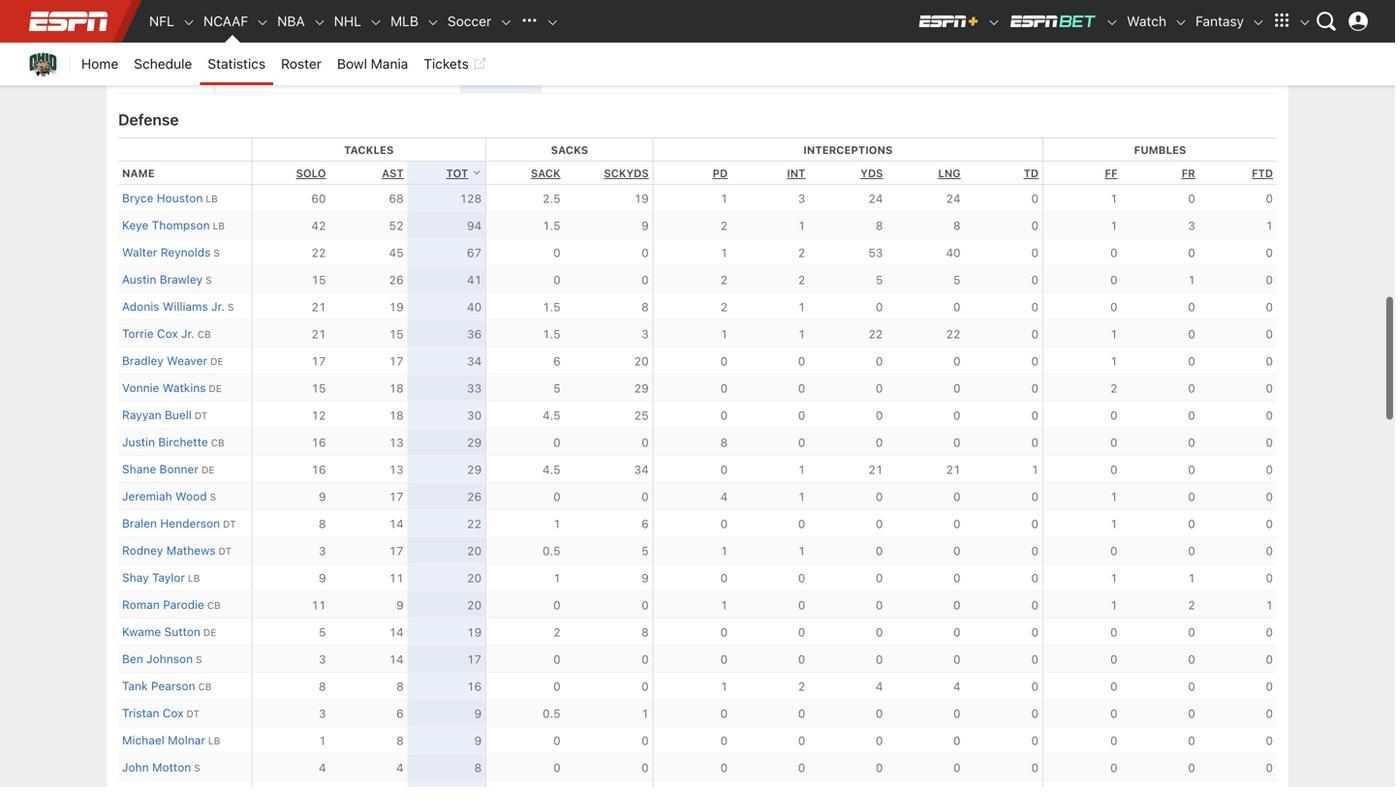 Task type: locate. For each thing, give the bounding box(es) containing it.
0- for 1-5
[[1090, 19, 1102, 33]]

1 vertical spatial 0-2
[[1088, 74, 1110, 87]]

14 for 5
[[389, 626, 404, 639]]

1 24 from the left
[[868, 192, 883, 205]]

s right johnson
[[196, 654, 202, 666]]

26 down 45
[[389, 273, 404, 287]]

0 vertical spatial 15
[[311, 273, 326, 287]]

6
[[938, 74, 946, 87], [1020, 74, 1028, 87], [553, 355, 561, 368], [641, 517, 649, 531], [396, 707, 404, 721]]

s for walter reynolds
[[214, 247, 220, 259]]

1 vertical spatial 4.5
[[543, 463, 561, 477]]

fantasy link
[[1188, 0, 1252, 43]]

0 vertical spatial pk
[[197, 21, 210, 32]]

0 horizontal spatial 12
[[311, 409, 326, 422]]

34 left 'mlb' link
[[360, 19, 374, 33]]

0 vertical spatial 1.5
[[543, 219, 561, 232]]

motton
[[152, 761, 191, 775]]

espn bet image
[[1009, 14, 1098, 29]]

lb inside michael molnar lb
[[208, 736, 220, 747]]

2 vertical spatial 16
[[467, 680, 482, 694]]

18 for 30
[[389, 409, 404, 422]]

pk right "nfl" icon
[[197, 21, 210, 32]]

1 horizontal spatial 24
[[946, 192, 961, 205]]

1- for 5
[[1008, 19, 1021, 33]]

torrie
[[122, 327, 154, 340]]

1 vertical spatial 1-
[[1007, 74, 1020, 87]]

lb inside shay taylor lb
[[188, 573, 200, 584]]

de right watkins
[[209, 383, 222, 394]]

john motton link
[[122, 761, 191, 775]]

100.0 down tickets
[[421, 74, 456, 87]]

bradley
[[122, 354, 163, 368]]

de inside vonnie watkins de
[[209, 383, 222, 394]]

s right williams
[[228, 302, 234, 313]]

nba image
[[313, 16, 326, 29]]

2-
[[762, 74, 775, 87]]

13 for 4.5
[[389, 463, 404, 477]]

100.0 down 97.1
[[423, 46, 456, 60]]

1 horizontal spatial 26
[[467, 490, 482, 504]]

1 0.5 from the top
[[543, 544, 561, 558]]

2 1.5 from the top
[[543, 300, 561, 314]]

lb right thompson
[[213, 220, 225, 231]]

1 vertical spatial 11
[[311, 599, 326, 612]]

rodney
[[122, 544, 163, 557]]

jr. up weaver
[[181, 327, 195, 340]]

1 vertical spatial jr.
[[181, 327, 195, 340]]

watch
[[1127, 13, 1167, 29]]

cb for roman parodie
[[207, 600, 221, 611]]

2 0.5 from the top
[[543, 707, 561, 721]]

tank pearson cb
[[122, 680, 212, 693]]

bowl
[[337, 56, 367, 72]]

tickets
[[424, 56, 469, 72]]

24 down lng
[[946, 192, 961, 205]]

19
[[522, 74, 538, 87], [634, 192, 649, 205], [389, 300, 404, 314], [467, 626, 482, 639]]

2 13 from the top
[[389, 463, 404, 477]]

1.5 for 36
[[543, 327, 561, 341]]

3 14 from the top
[[389, 653, 404, 666]]

128
[[460, 192, 482, 205]]

20
[[634, 355, 649, 368], [467, 544, 482, 558], [467, 572, 482, 585], [467, 599, 482, 612]]

87
[[1258, 19, 1273, 33]]

fr link
[[1182, 167, 1195, 180]]

92
[[1257, 74, 1273, 87]]

1 1.5 from the top
[[543, 219, 561, 232]]

24 down yds
[[868, 192, 883, 205]]

2 vertical spatial 18
[[389, 409, 404, 422]]

cb inside justin birchette cb
[[211, 437, 224, 448]]

67.9
[[674, 74, 701, 87]]

more espn image right fantasy image
[[1267, 7, 1296, 36]]

s inside the austin brawley s
[[205, 275, 212, 286]]

1 14 from the top
[[389, 517, 404, 531]]

cb right parodie
[[207, 600, 221, 611]]

18
[[523, 19, 538, 33], [389, 382, 404, 395], [389, 409, 404, 422]]

cb right the birchette
[[211, 437, 224, 448]]

68
[[389, 192, 404, 205]]

2 14 from the top
[[389, 626, 404, 639]]

0 vertical spatial 12
[[849, 74, 865, 87]]

statistics link
[[200, 43, 273, 85]]

40
[[1177, 19, 1191, 33], [1176, 74, 1191, 87], [946, 246, 961, 260], [467, 300, 482, 314]]

cox for dt
[[163, 707, 184, 720]]

11
[[389, 572, 404, 585], [311, 599, 326, 612]]

1 horizontal spatial jr.
[[211, 300, 225, 313]]

s right brawley
[[205, 275, 212, 286]]

de for bradley weaver
[[210, 356, 223, 367]]

s inside walter reynolds s
[[214, 247, 220, 259]]

13
[[389, 436, 404, 449], [389, 463, 404, 477]]

1 vertical spatial 0-
[[1088, 74, 1102, 87]]

more sports image
[[546, 16, 559, 29]]

17 for 17
[[389, 355, 404, 368]]

1.5
[[543, 219, 561, 232], [543, 300, 561, 314], [543, 327, 561, 341]]

0 horizontal spatial 24
[[868, 192, 883, 205]]

sack
[[531, 167, 561, 180]]

michael
[[122, 734, 164, 747]]

2 vertical spatial 14
[[389, 653, 404, 666]]

dt for tristan cox
[[186, 709, 200, 720]]

cb up weaver
[[197, 329, 211, 340]]

roman parodie link
[[122, 598, 204, 612]]

de right bonner
[[201, 464, 214, 476]]

pk right 'kasee'
[[185, 48, 198, 59]]

1 vertical spatial 0.5
[[543, 707, 561, 721]]

shane bonner de
[[122, 463, 214, 476]]

0 vertical spatial cox
[[157, 327, 178, 340]]

cb for tank pearson
[[198, 682, 212, 693]]

0 horizontal spatial 33
[[278, 19, 293, 33]]

1 vertical spatial 33
[[467, 382, 482, 395]]

de inside bradley weaver de
[[210, 356, 223, 367]]

s for ben johnson
[[196, 654, 202, 666]]

nfl
[[149, 13, 174, 29]]

bryce houston link
[[122, 191, 203, 205]]

20 for 1
[[467, 572, 482, 585]]

1.5 for 94
[[543, 219, 561, 232]]

0 vertical spatial 13
[[389, 436, 404, 449]]

john motton s
[[122, 761, 200, 775]]

0 vertical spatial 16
[[311, 436, 326, 449]]

15 for 18
[[311, 382, 326, 395]]

33 right ncaaf image
[[278, 19, 293, 33]]

dt right buell
[[195, 410, 208, 421]]

26 down 30
[[467, 490, 482, 504]]

0 vertical spatial 100.0
[[423, 46, 456, 60]]

ncaaf link
[[196, 0, 256, 43]]

1 vertical spatial 29
[[467, 436, 482, 449]]

1 horizontal spatial 11
[[389, 572, 404, 585]]

lb for keye thompson
[[213, 220, 225, 231]]

cb inside roman parodie cb
[[207, 600, 221, 611]]

more espn image right 87
[[1298, 16, 1312, 29]]

1- for 6
[[1007, 74, 1020, 87]]

34 down 25
[[634, 463, 649, 477]]

1 horizontal spatial more espn image
[[1298, 16, 1312, 29]]

16
[[311, 436, 326, 449], [311, 463, 326, 477], [467, 680, 482, 694]]

1 vertical spatial 16
[[311, 463, 326, 477]]

35 down "roster"
[[277, 74, 293, 87]]

0 vertical spatial 34
[[360, 19, 374, 33]]

0-2 down espn bet icon
[[1088, 74, 1110, 87]]

14 for 8
[[389, 517, 404, 531]]

gianni
[[122, 19, 156, 32]]

41
[[467, 273, 482, 287]]

pk for alex kasee
[[185, 48, 198, 59]]

alex kasee link
[[122, 46, 182, 59]]

cb right "pearson"
[[198, 682, 212, 693]]

33 up 30
[[467, 382, 482, 395]]

100.0 for 2
[[423, 46, 456, 60]]

0 vertical spatial 0-
[[1090, 19, 1102, 33]]

de inside shane bonner de
[[201, 464, 214, 476]]

1 vertical spatial 26
[[467, 490, 482, 504]]

0- left espn bet icon
[[1090, 19, 1102, 33]]

dt for bralen henderson
[[223, 519, 236, 530]]

sack link
[[531, 167, 561, 180]]

s right motton
[[194, 763, 200, 774]]

dt up molnar
[[186, 709, 200, 720]]

global navigation element
[[19, 0, 1376, 43]]

2 24 from the left
[[946, 192, 961, 205]]

s inside the "ben johnson s"
[[196, 654, 202, 666]]

walter reynolds link
[[122, 246, 211, 259]]

walter reynolds s
[[122, 246, 220, 259]]

0 vertical spatial 14
[[389, 517, 404, 531]]

s inside adonis williams jr. s
[[228, 302, 234, 313]]

2 vertical spatial 1.5
[[543, 327, 561, 341]]

2 horizontal spatial 34
[[634, 463, 649, 477]]

espn more sports home page image
[[515, 7, 544, 36]]

4
[[720, 490, 728, 504], [876, 680, 883, 694], [953, 680, 961, 694], [319, 761, 326, 775], [396, 761, 404, 775]]

0 vertical spatial 1-
[[1008, 19, 1021, 33]]

0 horizontal spatial 35
[[277, 74, 293, 87]]

nhl
[[334, 13, 361, 29]]

0-2
[[1090, 19, 1110, 33], [1088, 74, 1110, 87]]

dt right mathews
[[218, 546, 232, 557]]

more espn image
[[1267, 7, 1296, 36], [1298, 16, 1312, 29]]

pk inside alex kasee pk
[[185, 48, 198, 59]]

rayyan buell link
[[122, 408, 192, 422]]

external link image
[[473, 52, 486, 76]]

lb right taylor
[[188, 573, 200, 584]]

1- right espn plus image
[[1008, 19, 1021, 33]]

1 4.5 from the top
[[543, 409, 561, 422]]

dt inside rayyan buell dt
[[195, 410, 208, 421]]

100.0
[[423, 46, 456, 60], [421, 74, 456, 87]]

0 horizontal spatial 26
[[389, 273, 404, 287]]

0 vertical spatial 0-2
[[1090, 19, 1110, 33]]

bowl mania link
[[329, 43, 416, 85]]

lb right molnar
[[208, 736, 220, 747]]

weaver
[[167, 354, 207, 368]]

s inside john motton s
[[194, 763, 200, 774]]

s right the wood
[[210, 492, 216, 503]]

2 vertical spatial 15
[[311, 382, 326, 395]]

16 for 4.5
[[311, 463, 326, 477]]

14 for 3
[[389, 653, 404, 666]]

kwame sutton link
[[122, 625, 200, 639]]

1 vertical spatial cox
[[163, 707, 184, 720]]

dt right henderson at bottom
[[223, 519, 236, 530]]

0 vertical spatial 0.5
[[543, 544, 561, 558]]

nba
[[277, 13, 305, 29]]

34 down '36'
[[467, 355, 482, 368]]

1 vertical spatial 14
[[389, 626, 404, 639]]

cox down "pearson"
[[163, 707, 184, 720]]

0 vertical spatial 18
[[523, 19, 538, 33]]

1 vertical spatial pk
[[185, 48, 198, 59]]

henderson
[[160, 517, 220, 530]]

name
[[122, 167, 155, 180]]

shay
[[122, 571, 149, 585]]

adonis williams jr. s
[[122, 300, 234, 313]]

60
[[311, 192, 326, 205]]

watkins
[[163, 381, 206, 395]]

1 horizontal spatial 35
[[359, 74, 374, 87]]

dt inside tristan cox dt
[[186, 709, 200, 720]]

jr. right williams
[[211, 300, 225, 313]]

keye thompson link
[[122, 218, 210, 232]]

justin birchette link
[[122, 435, 208, 449]]

1 vertical spatial 18
[[389, 382, 404, 395]]

0 vertical spatial 26
[[389, 273, 404, 287]]

total
[[122, 74, 151, 87]]

35 down bowl mania
[[359, 74, 374, 87]]

de right weaver
[[210, 356, 223, 367]]

1 horizontal spatial 33
[[467, 382, 482, 395]]

1
[[720, 192, 728, 205], [1110, 192, 1118, 205], [798, 219, 805, 232], [1110, 219, 1118, 232], [1266, 219, 1273, 232], [720, 246, 728, 260], [1188, 273, 1195, 287], [798, 300, 805, 314], [720, 327, 728, 341], [798, 327, 805, 341], [1110, 327, 1118, 341], [1110, 355, 1118, 368], [798, 463, 805, 477], [1031, 463, 1039, 477], [798, 490, 805, 504], [1110, 490, 1118, 504], [553, 517, 561, 531], [1110, 517, 1118, 531], [720, 544, 728, 558], [798, 544, 805, 558], [553, 572, 561, 585], [1110, 572, 1118, 585], [1188, 572, 1195, 585], [720, 599, 728, 612], [1110, 599, 1118, 612], [1266, 599, 1273, 612], [720, 680, 728, 694], [641, 707, 649, 721], [319, 734, 326, 748]]

lb inside keye thompson lb
[[213, 220, 225, 231]]

cb inside tank pearson cb
[[198, 682, 212, 693]]

jr. for adonis williams jr.
[[211, 300, 225, 313]]

0.5 for 9
[[543, 707, 561, 721]]

profile management image
[[1349, 12, 1368, 31]]

0 horizontal spatial more espn image
[[1267, 7, 1296, 36]]

1 vertical spatial 13
[[389, 463, 404, 477]]

roster
[[281, 56, 322, 72]]

2 4.5 from the top
[[543, 463, 561, 477]]

lb right houston
[[206, 193, 218, 204]]

16 for 0
[[311, 436, 326, 449]]

de inside kwame sutton de
[[203, 627, 216, 638]]

0-2 left watch "link"
[[1090, 19, 1110, 33]]

jr. for torrie cox jr.
[[181, 327, 195, 340]]

2 vertical spatial 29
[[467, 463, 482, 477]]

mlb
[[390, 13, 419, 29]]

s for john motton
[[194, 763, 200, 774]]

22
[[311, 246, 326, 260], [868, 327, 883, 341], [946, 327, 961, 341], [467, 517, 482, 531]]

ftd link
[[1252, 167, 1273, 180]]

0
[[1031, 192, 1039, 205], [1188, 192, 1195, 205], [1266, 192, 1273, 205], [1031, 219, 1039, 232], [553, 246, 561, 260], [641, 246, 649, 260], [1031, 246, 1039, 260], [1110, 246, 1118, 260], [1188, 246, 1195, 260], [1266, 246, 1273, 260], [553, 273, 561, 287], [641, 273, 649, 287], [1031, 273, 1039, 287], [1110, 273, 1118, 287], [1266, 273, 1273, 287], [876, 300, 883, 314], [953, 300, 961, 314], [1031, 300, 1039, 314], [1110, 300, 1118, 314], [1188, 300, 1195, 314], [1266, 300, 1273, 314], [1031, 327, 1039, 341], [1188, 327, 1195, 341], [1266, 327, 1273, 341], [720, 355, 728, 368], [798, 355, 805, 368], [876, 355, 883, 368], [953, 355, 961, 368], [1031, 355, 1039, 368], [1188, 355, 1195, 368], [1266, 355, 1273, 368], [720, 382, 728, 395], [798, 382, 805, 395], [876, 382, 883, 395], [953, 382, 961, 395], [1031, 382, 1039, 395], [1188, 382, 1195, 395], [1266, 382, 1273, 395], [720, 409, 728, 422], [798, 409, 805, 422], [876, 409, 883, 422], [953, 409, 961, 422], [1031, 409, 1039, 422], [1110, 409, 1118, 422], [1188, 409, 1195, 422], [1266, 409, 1273, 422], [553, 436, 561, 449], [641, 436, 649, 449], [798, 436, 805, 449], [876, 436, 883, 449], [953, 436, 961, 449], [1031, 436, 1039, 449], [1110, 436, 1118, 449], [1188, 436, 1195, 449], [1266, 436, 1273, 449], [720, 463, 728, 477], [1110, 463, 1118, 477], [1188, 463, 1195, 477], [1266, 463, 1273, 477], [553, 490, 561, 504], [641, 490, 649, 504], [876, 490, 883, 504], [953, 490, 961, 504], [1031, 490, 1039, 504], [1188, 490, 1195, 504], [1266, 490, 1273, 504], [720, 517, 728, 531], [798, 517, 805, 531], [876, 517, 883, 531], [953, 517, 961, 531], [1031, 517, 1039, 531], [1188, 517, 1195, 531], [1266, 517, 1273, 531], [876, 544, 883, 558], [953, 544, 961, 558], [1031, 544, 1039, 558], [1110, 544, 1118, 558], [1188, 544, 1195, 558], [1266, 544, 1273, 558], [720, 572, 728, 585], [798, 572, 805, 585], [876, 572, 883, 585], [953, 572, 961, 585], [1031, 572, 1039, 585], [1266, 572, 1273, 585], [553, 599, 561, 612], [641, 599, 649, 612], [798, 599, 805, 612], [876, 599, 883, 612], [953, 599, 961, 612], [1031, 599, 1039, 612], [720, 626, 728, 639], [798, 626, 805, 639], [876, 626, 883, 639], [953, 626, 961, 639], [1031, 626, 1039, 639], [1110, 626, 1118, 639], [1188, 626, 1195, 639], [1266, 626, 1273, 639], [553, 653, 561, 666], [641, 653, 649, 666], [720, 653, 728, 666], [798, 653, 805, 666], [876, 653, 883, 666], [953, 653, 961, 666], [1031, 653, 1039, 666], [1110, 653, 1118, 666], [1188, 653, 1195, 666], [1266, 653, 1273, 666], [553, 680, 561, 694], [641, 680, 649, 694], [1031, 680, 1039, 694], [1110, 680, 1118, 694], [1188, 680, 1195, 694], [1266, 680, 1273, 694], [720, 707, 728, 721], [798, 707, 805, 721], [876, 707, 883, 721], [953, 707, 961, 721], [1031, 707, 1039, 721], [1110, 707, 1118, 721], [1188, 707, 1195, 721], [1266, 707, 1273, 721], [553, 734, 561, 748], [641, 734, 649, 748], [720, 734, 728, 748], [798, 734, 805, 748], [876, 734, 883, 748], [953, 734, 961, 748], [1031, 734, 1039, 748], [1110, 734, 1118, 748], [1188, 734, 1195, 748], [1266, 734, 1273, 748], [553, 761, 561, 775], [641, 761, 649, 775], [720, 761, 728, 775], [798, 761, 805, 775], [876, 761, 883, 775], [953, 761, 961, 775], [1031, 761, 1039, 775], [1110, 761, 1118, 775], [1188, 761, 1195, 775], [1266, 761, 1273, 775]]

15 for 26
[[311, 273, 326, 287]]

ben johnson link
[[122, 652, 193, 666]]

9
[[641, 219, 649, 232], [319, 490, 326, 504], [319, 572, 326, 585], [641, 572, 649, 585], [396, 599, 404, 612], [474, 707, 482, 721], [474, 734, 482, 748]]

1 vertical spatial 12
[[311, 409, 326, 422]]

1 vertical spatial 100.0
[[421, 74, 456, 87]]

1 vertical spatial 1.5
[[543, 300, 561, 314]]

s inside the jeremiah wood s
[[210, 492, 216, 503]]

11-
[[828, 74, 849, 87]]

de right sutton
[[203, 627, 216, 638]]

0 vertical spatial 11
[[389, 572, 404, 585]]

1 horizontal spatial 34
[[467, 355, 482, 368]]

alex
[[122, 46, 145, 59]]

s right reynolds
[[214, 247, 220, 259]]

cox up bradley weaver link
[[157, 327, 178, 340]]

molnar
[[168, 734, 205, 747]]

0 vertical spatial 4.5
[[543, 409, 561, 422]]

1- down 1-5
[[1007, 74, 1020, 87]]

0 horizontal spatial jr.
[[181, 327, 195, 340]]

int link
[[787, 167, 805, 180]]

1 13 from the top
[[389, 436, 404, 449]]

nfl image
[[182, 16, 196, 29]]

0- for 1-6
[[1088, 74, 1102, 87]]

17
[[311, 355, 326, 368], [389, 355, 404, 368], [389, 490, 404, 504], [389, 544, 404, 558], [467, 653, 482, 666]]

cox for jr.
[[157, 327, 178, 340]]

dt inside rodney mathews dt
[[218, 546, 232, 557]]

lng
[[938, 167, 961, 180]]

austin
[[122, 273, 156, 286]]

dt inside bralen henderson dt
[[223, 519, 236, 530]]

1 35 from the left
[[277, 74, 293, 87]]

0 vertical spatial jr.
[[211, 300, 225, 313]]

0- down espn bet image
[[1088, 74, 1102, 87]]

fumbles
[[1134, 144, 1186, 156]]

lb inside bryce houston lb
[[206, 193, 218, 204]]

3 1.5 from the top
[[543, 327, 561, 341]]

de for kwame sutton
[[203, 627, 216, 638]]

pk inside gianni spetic pk
[[197, 21, 210, 32]]

4-5
[[926, 19, 946, 33]]



Task type: describe. For each thing, give the bounding box(es) containing it.
home
[[81, 56, 118, 72]]

20 for 0.5
[[467, 544, 482, 558]]

40 down 41
[[467, 300, 482, 314]]

sutton
[[164, 625, 200, 639]]

lb for michael molnar
[[208, 736, 220, 747]]

0-2 for 6
[[1088, 74, 1110, 87]]

dt for rayyan buell
[[195, 410, 208, 421]]

40 left fantasy at top right
[[1177, 19, 1191, 33]]

shane bonner link
[[122, 463, 199, 476]]

53
[[868, 246, 883, 260]]

bralen henderson dt
[[122, 517, 236, 530]]

alex kasee pk
[[122, 46, 198, 59]]

0 vertical spatial 29
[[634, 382, 649, 395]]

45
[[389, 246, 404, 260]]

bryce
[[122, 191, 153, 205]]

bradley weaver de
[[122, 354, 223, 368]]

tank pearson link
[[122, 680, 195, 693]]

ftd
[[1252, 167, 1273, 180]]

36
[[467, 327, 482, 341]]

torrie cox jr. cb
[[122, 327, 211, 340]]

rayyan
[[122, 408, 161, 422]]

td
[[1024, 167, 1039, 180]]

sacks
[[551, 144, 588, 156]]

18 for 33
[[389, 382, 404, 395]]

keye
[[122, 218, 149, 232]]

tot
[[446, 167, 468, 180]]

adonis williams jr. link
[[122, 300, 225, 313]]

2 vertical spatial 34
[[634, 463, 649, 477]]

fantasy image
[[1252, 16, 1265, 29]]

0 horizontal spatial 11
[[311, 599, 326, 612]]

justin
[[122, 435, 155, 449]]

watch image
[[1174, 16, 1188, 29]]

17 for 9
[[389, 490, 404, 504]]

pk for gianni spetic
[[197, 21, 210, 32]]

40 right the 53
[[946, 246, 961, 260]]

67
[[467, 246, 482, 260]]

yds link
[[861, 167, 883, 180]]

cb for justin birchette
[[211, 437, 224, 448]]

jeremiah
[[122, 490, 172, 503]]

cb inside the torrie cox jr. cb
[[197, 329, 211, 340]]

28
[[604, 74, 620, 87]]

1 vertical spatial 15
[[389, 327, 404, 341]]

espn+ image
[[918, 14, 980, 29]]

mania
[[371, 56, 408, 72]]

100.0 for 35
[[421, 74, 456, 87]]

ncaaf image
[[256, 16, 270, 29]]

espn plus image
[[987, 16, 1001, 29]]

1.5 for 40
[[543, 300, 561, 314]]

ben
[[122, 652, 143, 666]]

taylor
[[152, 571, 185, 585]]

shane
[[122, 463, 156, 476]]

0.5 for 20
[[543, 544, 561, 558]]

vonnie
[[122, 381, 159, 395]]

mlb image
[[426, 16, 440, 29]]

bralen
[[122, 517, 157, 530]]

ast link
[[382, 167, 404, 180]]

parodie
[[163, 598, 204, 612]]

shay taylor lb
[[122, 571, 200, 585]]

soccer link
[[440, 0, 499, 43]]

17 for 3
[[389, 544, 404, 558]]

ben johnson s
[[122, 652, 202, 666]]

buell
[[165, 408, 192, 422]]

gianni spetic link
[[122, 19, 195, 32]]

4.5 for 29
[[543, 463, 561, 477]]

soccer image
[[499, 16, 513, 29]]

20 for 0
[[467, 599, 482, 612]]

s for jeremiah wood
[[210, 492, 216, 503]]

sckyds
[[604, 167, 649, 180]]

lb for shay taylor
[[188, 573, 200, 584]]

ff
[[1105, 167, 1118, 180]]

lb for bryce houston
[[206, 193, 218, 204]]

ff link
[[1105, 167, 1118, 180]]

shay taylor link
[[122, 571, 185, 585]]

0-2 for 5
[[1090, 19, 1110, 33]]

statistics
[[208, 56, 266, 72]]

jeremiah wood link
[[122, 490, 207, 503]]

1 horizontal spatial 12
[[849, 74, 865, 87]]

13 for 0
[[389, 436, 404, 449]]

williams
[[163, 300, 208, 313]]

29 for 4.5
[[467, 463, 482, 477]]

sckyds link
[[604, 167, 649, 180]]

2.5
[[543, 192, 561, 205]]

rodney mathews link
[[122, 544, 216, 557]]

97.1
[[431, 19, 456, 33]]

austin brawley link
[[122, 273, 203, 286]]

30
[[467, 409, 482, 422]]

brawley
[[160, 273, 203, 286]]

dt for rodney mathews
[[218, 546, 232, 557]]

defense
[[118, 110, 179, 129]]

kasee
[[149, 46, 182, 59]]

0 vertical spatial 33
[[278, 19, 293, 33]]

5-
[[925, 74, 938, 87]]

vonnie watkins de
[[122, 381, 222, 395]]

4.5 for 30
[[543, 409, 561, 422]]

schedule link
[[126, 43, 200, 85]]

wood
[[175, 490, 207, 503]]

de for vonnie watkins
[[209, 383, 222, 394]]

gianni spetic pk
[[122, 19, 210, 32]]

1-6
[[1007, 74, 1028, 87]]

29 for 0
[[467, 436, 482, 449]]

lng link
[[938, 167, 961, 180]]

40 down watch icon
[[1176, 74, 1191, 87]]

austin brawley s
[[122, 273, 212, 286]]

de for shane bonner
[[201, 464, 214, 476]]

mlb link
[[383, 0, 426, 43]]

kwame
[[122, 625, 161, 639]]

tristan cox dt
[[122, 707, 200, 720]]

nhl link
[[326, 0, 369, 43]]

td link
[[1024, 167, 1039, 180]]

roman
[[122, 598, 160, 612]]

rodney mathews dt
[[122, 544, 232, 557]]

bonner
[[159, 463, 199, 476]]

reynolds
[[161, 246, 211, 259]]

ncaaf
[[203, 13, 248, 29]]

espn bet image
[[1106, 16, 1119, 29]]

0 horizontal spatial 34
[[360, 19, 374, 33]]

interceptions
[[803, 144, 893, 156]]

jeremiah wood s
[[122, 490, 216, 503]]

s for austin brawley
[[205, 275, 212, 286]]

roster link
[[273, 43, 329, 85]]

1 vertical spatial 34
[[467, 355, 482, 368]]

birchette
[[158, 435, 208, 449]]

2 35 from the left
[[359, 74, 374, 87]]

42
[[311, 219, 326, 232]]

fantasy
[[1196, 13, 1244, 29]]

nhl image
[[369, 16, 383, 29]]

5-6
[[925, 74, 946, 87]]



Task type: vqa. For each thing, say whether or not it's contained in the screenshot.
.659
no



